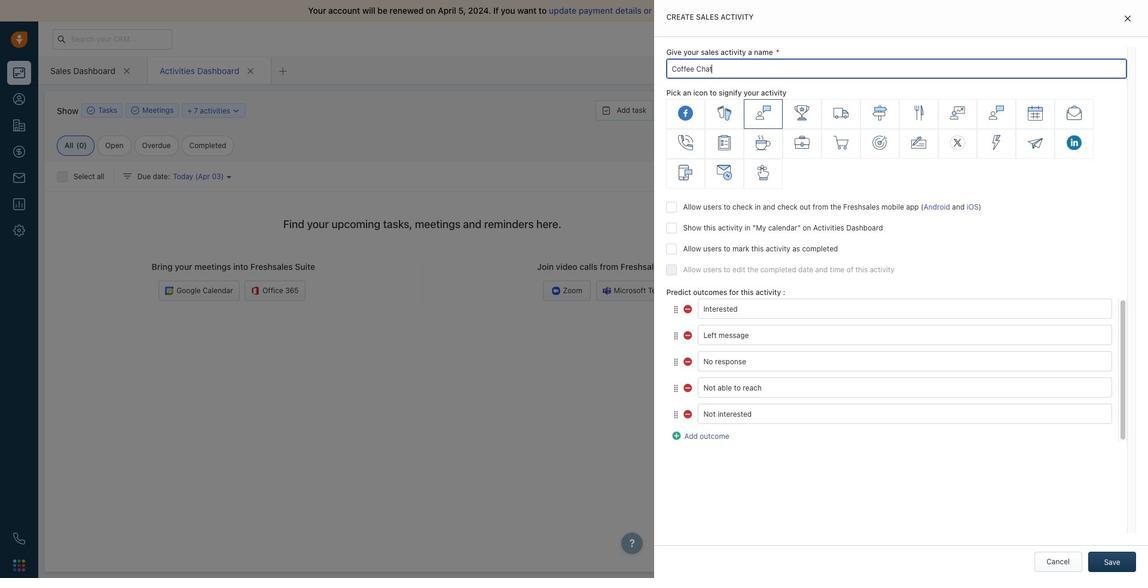 Task type: vqa. For each thing, say whether or not it's contained in the screenshot.
Like 'Facebook chat' text box
yes



Task type: locate. For each thing, give the bounding box(es) containing it.
down image
[[232, 107, 241, 115]]

1 minus filled image from the top
[[684, 330, 693, 340]]

0 vertical spatial minus filled image
[[684, 304, 693, 313]]

phone image
[[13, 533, 25, 545]]

None text field
[[698, 326, 1112, 346]]

2 ui drag handle image from the top
[[672, 358, 680, 367]]

minus filled image for 3rd ui drag handle icon from the bottom of the page
[[684, 330, 693, 340]]

1 vertical spatial minus filled image
[[684, 383, 693, 392]]

dialog
[[655, 0, 1148, 579]]

3 minus filled image from the top
[[684, 409, 693, 419]]

freshworks switcher image
[[13, 560, 25, 572]]

minus filled image for second ui drag handle icon from the top of the page
[[684, 383, 693, 392]]

ui drag handle image
[[672, 306, 680, 314], [672, 358, 680, 367]]

Like 'Facebook chat' text field
[[666, 59, 1127, 79]]

phone element
[[7, 527, 31, 551]]

2 minus filled image from the top
[[684, 383, 693, 392]]

minus filled image for 1st ui drag handle icon from the bottom
[[684, 409, 693, 419]]

1 ui drag handle image from the top
[[672, 306, 680, 314]]

ui drag handle image for 1st minus filled icon from the top of the page
[[672, 306, 680, 314]]

2 minus filled image from the top
[[684, 356, 693, 366]]

2 vertical spatial ui drag handle image
[[672, 411, 680, 420]]

ui drag handle image
[[672, 332, 680, 341], [672, 384, 680, 393], [672, 411, 680, 420]]

1 vertical spatial ui drag handle image
[[672, 358, 680, 367]]

1 ui drag handle image from the top
[[672, 332, 680, 341]]

None text field
[[698, 299, 1112, 320], [698, 352, 1112, 372], [698, 378, 1112, 399], [698, 405, 1112, 425], [698, 299, 1112, 320], [698, 352, 1112, 372], [698, 378, 1112, 399], [698, 405, 1112, 425]]

0 vertical spatial ui drag handle image
[[672, 332, 680, 341]]

2 vertical spatial minus filled image
[[684, 409, 693, 419]]

ui drag handle image for 1st minus filled icon from the bottom of the page
[[672, 358, 680, 367]]

1 vertical spatial minus filled image
[[684, 356, 693, 366]]

1 vertical spatial ui drag handle image
[[672, 384, 680, 393]]

minus filled image
[[684, 330, 693, 340], [684, 383, 693, 392], [684, 409, 693, 419]]

minus filled image
[[684, 304, 693, 313], [684, 356, 693, 366]]

0 vertical spatial minus filled image
[[684, 330, 693, 340]]

tab panel
[[655, 0, 1148, 579]]

0 vertical spatial ui drag handle image
[[672, 306, 680, 314]]



Task type: describe. For each thing, give the bounding box(es) containing it.
plus filled image
[[672, 431, 682, 440]]

1 minus filled image from the top
[[684, 304, 693, 313]]

3 ui drag handle image from the top
[[672, 411, 680, 420]]

send email image
[[1036, 35, 1045, 43]]

what's new image
[[1063, 34, 1071, 43]]

close image
[[1129, 7, 1137, 15]]

2 ui drag handle image from the top
[[672, 384, 680, 393]]

Search your CRM... text field
[[53, 29, 172, 49]]



